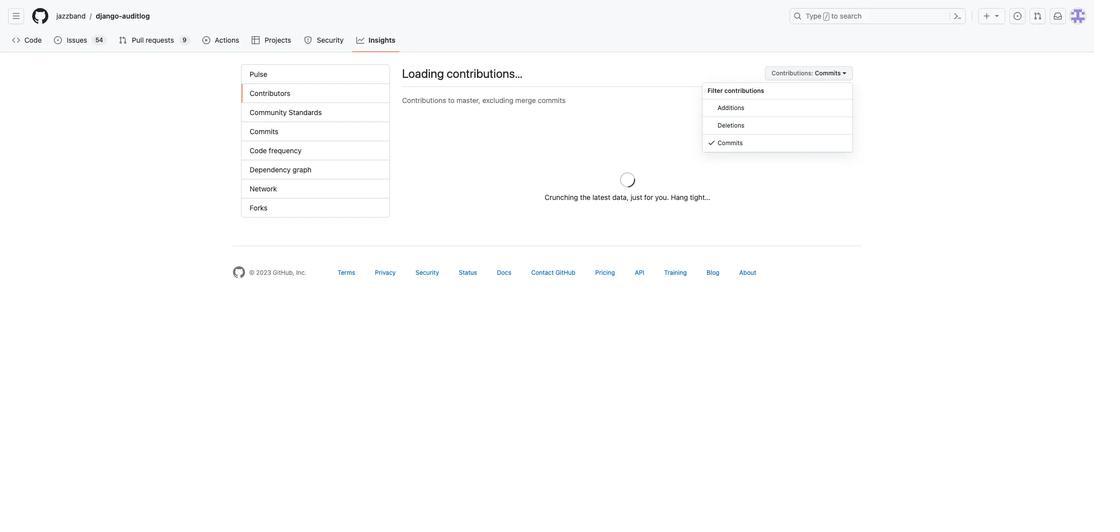 Task type: vqa. For each thing, say whether or not it's contained in the screenshot.
dogecoind's arrow up icon
no



Task type: describe. For each thing, give the bounding box(es) containing it.
django-auditlog link
[[92, 8, 154, 24]]

0 horizontal spatial homepage image
[[32, 8, 48, 24]]

contributions
[[724, 87, 764, 95]]

menu containing filter contributions
[[702, 83, 853, 153]]

jazzband
[[56, 12, 86, 20]]

pricing
[[595, 269, 615, 277]]

insights
[[368, 36, 396, 44]]

footer containing © 2023 github, inc.
[[225, 246, 869, 304]]

type / to search
[[806, 12, 862, 20]]

commits inside insights element
[[250, 127, 278, 136]]

actions
[[215, 36, 239, 44]]

just
[[631, 193, 642, 202]]

code frequency link
[[242, 141, 390, 161]]

data,
[[612, 193, 629, 202]]

security inside footer
[[416, 269, 439, 277]]

terms
[[338, 269, 355, 277]]

plus image
[[983, 12, 991, 20]]

1 vertical spatial security link
[[416, 269, 439, 277]]

git pull request image
[[1034, 12, 1042, 20]]

code image
[[12, 36, 20, 44]]

privacy link
[[375, 269, 396, 277]]

inc.
[[296, 269, 306, 277]]

commits
[[538, 96, 566, 105]]

community standards
[[250, 108, 322, 117]]

type
[[806, 12, 822, 20]]

0 vertical spatial security link
[[300, 33, 348, 48]]

play image
[[202, 36, 210, 44]]

additions
[[718, 104, 744, 112]]

9
[[183, 36, 187, 44]]

54
[[95, 36, 103, 44]]

merge
[[515, 96, 536, 105]]

notifications image
[[1054, 12, 1062, 20]]

about
[[739, 269, 756, 277]]

pull
[[132, 36, 144, 44]]

status link
[[459, 269, 477, 277]]

jazzband / django-auditlog
[[56, 12, 150, 20]]

commits inside button
[[718, 139, 743, 147]]

you.
[[655, 193, 669, 202]]

frequency
[[269, 146, 302, 155]]

about link
[[739, 269, 756, 277]]

community
[[250, 108, 287, 117]]

pulse
[[250, 70, 267, 79]]

training
[[664, 269, 687, 277]]

projects link
[[248, 33, 296, 48]]

blog link
[[707, 269, 719, 277]]

terms link
[[338, 269, 355, 277]]

crunching the latest data, just for you. hang tight…
[[545, 193, 710, 202]]

loading contributions…
[[402, 66, 523, 81]]

search
[[840, 12, 862, 20]]

pricing link
[[595, 269, 615, 277]]

code for code frequency
[[250, 146, 267, 155]]

deletions button
[[703, 117, 852, 135]]

© 2023 github, inc.
[[249, 269, 306, 277]]

crunching
[[545, 193, 578, 202]]

pull requests
[[132, 36, 174, 44]]

contact
[[531, 269, 554, 277]]

for
[[644, 193, 653, 202]]

additions button
[[703, 100, 852, 117]]

the
[[580, 193, 591, 202]]

docs link
[[497, 269, 511, 277]]

0 horizontal spatial security
[[317, 36, 344, 44]]



Task type: locate. For each thing, give the bounding box(es) containing it.
code frequency
[[250, 146, 302, 155]]

github
[[556, 269, 575, 277]]

/ for jazzband
[[90, 12, 92, 20]]

©
[[249, 269, 255, 277]]

status
[[459, 269, 477, 277]]

issues
[[67, 36, 87, 44]]

security right shield image
[[317, 36, 344, 44]]

2023
[[256, 269, 271, 277]]

django-
[[96, 12, 122, 20]]

command palette image
[[954, 12, 962, 20]]

code for code
[[24, 36, 42, 44]]

pulse link
[[242, 65, 390, 84]]

1 horizontal spatial code
[[250, 146, 267, 155]]

shield image
[[304, 36, 312, 44]]

homepage image left ©
[[233, 267, 245, 279]]

graph image
[[356, 36, 364, 44]]

dependency
[[250, 166, 291, 174]]

security link up pulse link at the top of the page
[[300, 33, 348, 48]]

security
[[317, 36, 344, 44], [416, 269, 439, 277]]

loading
[[402, 66, 444, 81]]

actions link
[[198, 33, 244, 48]]

forks link
[[242, 199, 390, 217]]

1 horizontal spatial homepage image
[[233, 267, 245, 279]]

0 vertical spatial to
[[831, 12, 838, 20]]

/ left django-
[[90, 12, 92, 20]]

check image
[[708, 139, 716, 147]]

1 horizontal spatial /
[[825, 13, 828, 20]]

code
[[24, 36, 42, 44], [250, 146, 267, 155]]

commits
[[815, 69, 841, 77], [250, 127, 278, 136], [718, 139, 743, 147]]

security link left status
[[416, 269, 439, 277]]

master,
[[456, 96, 480, 105]]

forks
[[250, 204, 267, 212]]

2 vertical spatial commits
[[718, 139, 743, 147]]

2 horizontal spatial commits
[[815, 69, 841, 77]]

docs
[[497, 269, 511, 277]]

insights link
[[352, 33, 400, 48]]

1 horizontal spatial to
[[831, 12, 838, 20]]

privacy
[[375, 269, 396, 277]]

/ inside jazzband / django-auditlog
[[90, 12, 92, 20]]

/
[[90, 12, 92, 20], [825, 13, 828, 20]]

1 horizontal spatial security link
[[416, 269, 439, 277]]

1 horizontal spatial commits
[[718, 139, 743, 147]]

menu
[[702, 83, 853, 153]]

list containing jazzband
[[52, 8, 784, 24]]

contributors link
[[242, 84, 390, 103]]

deletions
[[718, 122, 744, 129]]

to left the master,
[[448, 96, 455, 105]]

code right code image
[[24, 36, 42, 44]]

to left search
[[831, 12, 838, 20]]

filter contributions
[[708, 87, 764, 95]]

dependency graph link
[[242, 161, 390, 180]]

api link
[[635, 269, 644, 277]]

insights element
[[241, 64, 390, 218]]

contact github
[[531, 269, 575, 277]]

/ for type
[[825, 13, 828, 20]]

0 vertical spatial homepage image
[[32, 8, 48, 24]]

commits link
[[242, 122, 390, 141]]

community standards link
[[242, 103, 390, 122]]

0 horizontal spatial code
[[24, 36, 42, 44]]

homepage image inside footer
[[233, 267, 245, 279]]

requests
[[146, 36, 174, 44]]

network
[[250, 185, 277, 193]]

commits inside popup button
[[815, 69, 841, 77]]

blog
[[707, 269, 719, 277]]

1 vertical spatial to
[[448, 96, 455, 105]]

excluding
[[482, 96, 513, 105]]

0 vertical spatial commits
[[815, 69, 841, 77]]

0 vertical spatial code
[[24, 36, 42, 44]]

1 vertical spatial code
[[250, 146, 267, 155]]

api
[[635, 269, 644, 277]]

security left status
[[416, 269, 439, 277]]

code inside insights element
[[250, 146, 267, 155]]

/ inside type / to search
[[825, 13, 828, 20]]

to
[[831, 12, 838, 20], [448, 96, 455, 105]]

homepage image up code link
[[32, 8, 48, 24]]

training link
[[664, 269, 687, 277]]

1 horizontal spatial security
[[416, 269, 439, 277]]

issue opened image
[[54, 36, 62, 44]]

issue opened image
[[1014, 12, 1022, 20]]

0 horizontal spatial to
[[448, 96, 455, 105]]

triangle down image
[[993, 12, 1001, 20]]

tight…
[[690, 193, 710, 202]]

1 vertical spatial commits
[[250, 127, 278, 136]]

0 horizontal spatial commits
[[250, 127, 278, 136]]

github,
[[273, 269, 294, 277]]

auditlog
[[122, 12, 150, 20]]

security link
[[300, 33, 348, 48], [416, 269, 439, 277]]

contributions…
[[447, 66, 523, 81]]

filter
[[708, 87, 723, 95]]

graph
[[293, 166, 312, 174]]

contact github link
[[531, 269, 575, 277]]

network link
[[242, 180, 390, 199]]

code up "dependency"
[[250, 146, 267, 155]]

1 vertical spatial security
[[416, 269, 439, 277]]

1 vertical spatial homepage image
[[233, 267, 245, 279]]

git pull request image
[[119, 36, 127, 44]]

0 horizontal spatial security link
[[300, 33, 348, 48]]

jazzband link
[[52, 8, 90, 24]]

/ right type
[[825, 13, 828, 20]]

list
[[52, 8, 784, 24]]

contributions
[[402, 96, 446, 105]]

latest
[[592, 193, 610, 202]]

hang
[[671, 193, 688, 202]]

standards
[[289, 108, 322, 117]]

contributors
[[250, 89, 290, 98]]

contributions to master, excluding merge commits
[[402, 96, 566, 105]]

0 vertical spatial security
[[317, 36, 344, 44]]

0 horizontal spatial /
[[90, 12, 92, 20]]

table image
[[252, 36, 260, 44]]

footer
[[225, 246, 869, 304]]

code link
[[8, 33, 46, 48]]

homepage image
[[32, 8, 48, 24], [233, 267, 245, 279]]

dependency graph
[[250, 166, 312, 174]]

commits button
[[703, 135, 852, 152]]

commits button
[[765, 66, 853, 81]]

projects
[[265, 36, 291, 44]]



